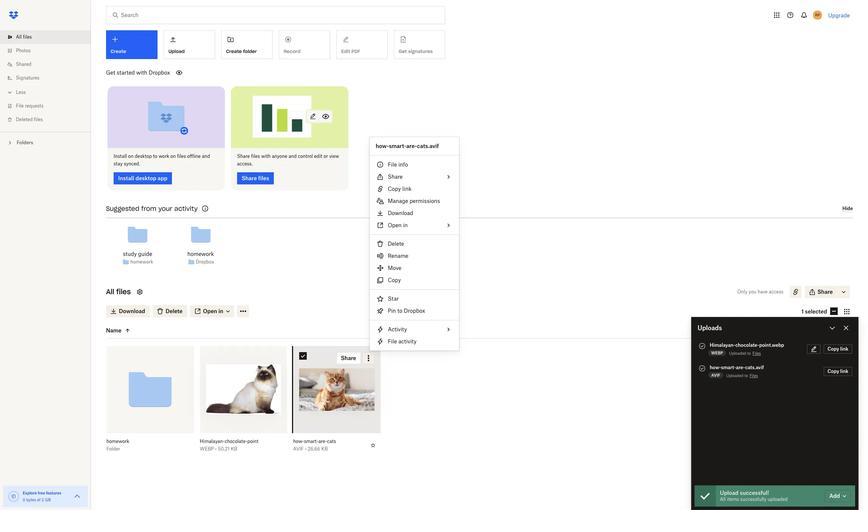 Task type: locate. For each thing, give the bounding box(es) containing it.
are- up the file info menu item
[[406, 143, 417, 149]]

0 vertical spatial chocolate-
[[736, 342, 759, 348]]

signatures
[[16, 75, 39, 81]]

share
[[237, 153, 250, 159], [388, 173, 403, 180], [818, 288, 833, 295]]

folder
[[243, 48, 257, 54]]

2 kb from the left
[[321, 446, 328, 452]]

1 vertical spatial cats.avif
[[745, 365, 764, 370]]

copy inside copy link menu item
[[388, 186, 401, 192]]

1 vertical spatial how-smart-are-cats.avif
[[710, 365, 764, 370]]

• left 50.21
[[215, 446, 217, 452]]

himalayan- for himalayan-chocolate-point webp • 50.21 kb
[[200, 439, 225, 444]]

share inside button
[[818, 288, 833, 295]]

2 on from the left
[[170, 153, 176, 159]]

upgrade
[[828, 12, 850, 18]]

chocolate- for point
[[225, 439, 247, 444]]

quota usage element
[[8, 491, 20, 503]]

copy
[[388, 186, 401, 192], [388, 277, 401, 283], [828, 346, 839, 352], [828, 369, 839, 374]]

access.
[[237, 161, 253, 166]]

1 vertical spatial upload complete image
[[698, 364, 707, 373]]

1 horizontal spatial how-
[[376, 143, 389, 149]]

how-smart-are-cats.avif down himalayan-chocolate-point.webp
[[710, 365, 764, 370]]

file activity menu item
[[370, 336, 459, 348]]

50.21
[[218, 446, 230, 452]]

homework down guide
[[130, 259, 153, 265]]

desktop
[[135, 153, 152, 159]]

2 horizontal spatial dropbox
[[404, 308, 425, 314]]

uploaded
[[768, 497, 788, 502]]

uploaded
[[729, 351, 746, 356], [726, 374, 744, 378]]

2 vertical spatial file
[[388, 338, 397, 345]]

himalayan- up 50.21
[[200, 439, 225, 444]]

1 vertical spatial are-
[[736, 365, 745, 370]]

1 horizontal spatial kb
[[321, 446, 328, 452]]

1 vertical spatial activity
[[398, 338, 417, 345]]

1 • from the left
[[215, 446, 217, 452]]

dropbox inside the pin to dropbox menu item
[[404, 308, 425, 314]]

how-smart-are-cats.avif up info
[[376, 143, 439, 149]]

or
[[324, 153, 328, 159]]

homework link down guide
[[130, 258, 153, 266]]

and left control
[[289, 153, 297, 159]]

control
[[298, 153, 313, 159]]

himalayan- inside himalayan-chocolate-point webp • 50.21 kb
[[200, 439, 225, 444]]

0 horizontal spatial kb
[[231, 446, 237, 452]]

0 vertical spatial files link
[[753, 350, 761, 357]]

on right work
[[170, 153, 176, 159]]

of
[[37, 498, 41, 502]]

chocolate- inside uploads alert
[[736, 342, 759, 348]]

file down activity
[[388, 338, 397, 345]]

1 vertical spatial share
[[388, 173, 403, 180]]

upload complete image
[[698, 342, 707, 351], [698, 364, 707, 373], [695, 486, 716, 507]]

share down file info
[[388, 173, 403, 180]]

avif inside how-smart-are-cats avif • 26.66 kb
[[293, 446, 304, 452]]

homework up folder
[[106, 439, 129, 444]]

•
[[215, 446, 217, 452], [305, 446, 307, 452]]

0 vertical spatial homework
[[187, 251, 214, 257]]

homework up dropbox link
[[187, 251, 214, 257]]

how- inside how-smart-are-cats avif • 26.66 kb
[[293, 439, 304, 444]]

0 vertical spatial files
[[753, 351, 761, 356]]

kb
[[231, 446, 237, 452], [321, 446, 328, 452]]

smart- down himalayan-chocolate-point.webp
[[721, 365, 736, 370]]

1 vertical spatial uploaded
[[726, 374, 744, 378]]

1 horizontal spatial cats.avif
[[745, 365, 764, 370]]

kb inside how-smart-are-cats avif • 26.66 kb
[[321, 446, 328, 452]]

how-smart-are-cats.avif
[[376, 143, 439, 149], [710, 365, 764, 370]]

smart- up 26.66
[[304, 439, 318, 444]]

items
[[727, 497, 739, 502]]

1 horizontal spatial share
[[388, 173, 403, 180]]

1 horizontal spatial activity
[[398, 338, 417, 345]]

1 vertical spatial smart-
[[721, 365, 736, 370]]

share menu item
[[370, 171, 459, 183]]

0 horizontal spatial all files
[[16, 34, 32, 40]]

2 vertical spatial share
[[818, 288, 833, 295]]

0 vertical spatial all
[[16, 34, 22, 40]]

0 horizontal spatial homework
[[106, 439, 129, 444]]

install on desktop to work on files offline and stay synced.
[[114, 153, 210, 166]]

2 vertical spatial smart-
[[304, 439, 318, 444]]

selected
[[805, 308, 827, 315]]

cats.avif up the file info menu item
[[417, 143, 439, 149]]

download menu item
[[370, 207, 459, 219]]

chocolate-
[[736, 342, 759, 348], [225, 439, 247, 444]]

activity right your
[[174, 205, 198, 212]]

2 horizontal spatial share
[[818, 288, 833, 295]]

1 horizontal spatial himalayan-
[[710, 342, 736, 348]]

0 horizontal spatial with
[[136, 69, 147, 76]]

how-smart-are-cats avif • 26.66 kb
[[293, 439, 336, 452]]

2 and from the left
[[289, 153, 297, 159]]

chocolate- inside himalayan-chocolate-point webp • 50.21 kb
[[225, 439, 247, 444]]

are- down himalayan-chocolate-point.webp
[[736, 365, 745, 370]]

1 vertical spatial homework
[[130, 259, 153, 265]]

file activity
[[388, 338, 417, 345]]

2 vertical spatial all
[[720, 497, 726, 502]]

gb
[[45, 498, 51, 502]]

all files
[[16, 34, 32, 40], [106, 287, 131, 296]]

cats.avif down himalayan-chocolate-point.webp
[[745, 365, 764, 370]]

download
[[388, 210, 413, 216]]

0 vertical spatial uploaded
[[729, 351, 746, 356]]

0 vertical spatial with
[[136, 69, 147, 76]]

1 horizontal spatial chocolate-
[[736, 342, 759, 348]]

0 vertical spatial file
[[16, 103, 24, 109]]

1 vertical spatial homework link
[[130, 258, 153, 266]]

share inside "menu item"
[[388, 173, 403, 180]]

1 horizontal spatial avif
[[711, 373, 720, 378]]

1 horizontal spatial webp
[[711, 351, 723, 355]]

smart- inside uploads alert
[[721, 365, 736, 370]]

how-smart-are-cats.avif inside uploads alert
[[710, 365, 764, 370]]

folders
[[17, 140, 33, 145]]

files inside list item
[[23, 34, 32, 40]]

1 horizontal spatial on
[[170, 153, 176, 159]]

0 vertical spatial himalayan-
[[710, 342, 736, 348]]

2 vertical spatial how-
[[293, 439, 304, 444]]

all files inside list item
[[16, 34, 32, 40]]

None field
[[0, 0, 58, 8]]

0 vertical spatial cats.avif
[[417, 143, 439, 149]]

0 vertical spatial are-
[[406, 143, 417, 149]]

0 vertical spatial smart-
[[389, 143, 406, 149]]

1 kb from the left
[[231, 446, 237, 452]]

share up selected on the bottom of page
[[818, 288, 833, 295]]

2 horizontal spatial smart-
[[721, 365, 736, 370]]

shared
[[16, 61, 31, 67]]

2 vertical spatial are-
[[318, 439, 327, 444]]

study guide link
[[123, 250, 152, 258]]

1 vertical spatial chocolate-
[[225, 439, 247, 444]]

0 horizontal spatial himalayan-
[[200, 439, 225, 444]]

26.66
[[308, 446, 320, 452]]

you
[[749, 289, 757, 295]]

files inside share files with anyone and control edit or view access.
[[251, 153, 260, 159]]

have
[[758, 289, 768, 295]]

how-
[[376, 143, 389, 149], [710, 365, 721, 370], [293, 439, 304, 444]]

0 vertical spatial activity
[[174, 205, 198, 212]]

0 horizontal spatial smart-
[[304, 439, 318, 444]]

upload complete image for himalayan-chocolate-point.webp
[[698, 342, 707, 351]]

2 horizontal spatial homework
[[187, 251, 214, 257]]

0 vertical spatial share
[[237, 153, 250, 159]]

all
[[16, 34, 22, 40], [106, 287, 114, 296], [720, 497, 726, 502]]

on
[[128, 153, 134, 159], [170, 153, 176, 159]]

with right started
[[136, 69, 147, 76]]

signatures link
[[6, 71, 91, 85]]

0 vertical spatial uploaded to files
[[729, 351, 761, 356]]

1 vertical spatial file
[[388, 161, 397, 168]]

1 horizontal spatial with
[[261, 153, 271, 159]]

himalayan- inside uploads alert
[[710, 342, 736, 348]]

0 vertical spatial homework link
[[187, 250, 214, 258]]

1 horizontal spatial and
[[289, 153, 297, 159]]

uploads alert
[[691, 317, 859, 510]]

to
[[153, 153, 157, 159], [397, 308, 402, 314], [748, 351, 751, 356], [745, 374, 748, 378]]

file for file activity
[[388, 338, 397, 345]]

webp inside himalayan-chocolate-point webp • 50.21 kb
[[200, 446, 214, 452]]

1 vertical spatial himalayan-
[[200, 439, 225, 444]]

himalayan-
[[710, 342, 736, 348], [200, 439, 225, 444]]

2 • from the left
[[305, 446, 307, 452]]

1 vertical spatial files
[[750, 374, 758, 378]]

homework for bottommost homework link
[[130, 259, 153, 265]]

stay
[[114, 161, 123, 166]]

0 horizontal spatial all
[[16, 34, 22, 40]]

file requests
[[16, 103, 43, 109]]

1 vertical spatial link
[[840, 346, 849, 352]]

share up access.
[[237, 153, 250, 159]]

0 horizontal spatial avif
[[293, 446, 304, 452]]

homework inside row
[[106, 439, 129, 444]]

himalayan- for himalayan-chocolate-point.webp
[[710, 342, 736, 348]]

2 copy link button from the top
[[824, 367, 852, 376]]

1 vertical spatial dropbox
[[196, 259, 214, 265]]

1 vertical spatial copy link
[[828, 346, 849, 352]]

1 horizontal spatial dropbox
[[196, 259, 214, 265]]

himalayan- down the uploads
[[710, 342, 736, 348]]

uploaded to files for chocolate-
[[729, 351, 761, 356]]

webp down the uploads
[[711, 351, 723, 355]]

kb down himalayan-chocolate-point button
[[231, 446, 237, 452]]

1 and from the left
[[202, 153, 210, 159]]

1 vertical spatial avif
[[293, 446, 304, 452]]

webp left 50.21
[[200, 446, 214, 452]]

photos
[[16, 48, 31, 53]]

move menu item
[[370, 262, 459, 274]]

copy link button
[[824, 345, 852, 354], [824, 367, 852, 376]]

0 horizontal spatial •
[[215, 446, 217, 452]]

link
[[402, 186, 412, 192], [840, 346, 849, 352], [840, 369, 849, 374]]

pin to dropbox
[[388, 308, 425, 314]]

2 vertical spatial dropbox
[[404, 308, 425, 314]]

smart-
[[389, 143, 406, 149], [721, 365, 736, 370], [304, 439, 318, 444]]

1 on from the left
[[128, 153, 134, 159]]

2 vertical spatial homework
[[106, 439, 129, 444]]

smart- up file info
[[389, 143, 406, 149]]

on up synced.
[[128, 153, 134, 159]]

pin to dropbox menu item
[[370, 305, 459, 317]]

1 vertical spatial all
[[106, 287, 114, 296]]

0 vertical spatial dropbox
[[149, 69, 170, 76]]

upload
[[720, 490, 739, 496]]

all inside list item
[[16, 34, 22, 40]]

kb down how-smart-are-cats button
[[321, 446, 328, 452]]

0 horizontal spatial chocolate-
[[225, 439, 247, 444]]

homework link up dropbox link
[[187, 250, 214, 258]]

create folder
[[226, 48, 257, 54]]

0 vertical spatial avif
[[711, 373, 720, 378]]

cats.avif
[[417, 143, 439, 149], [745, 365, 764, 370]]

file left info
[[388, 161, 397, 168]]

files for point.webp
[[753, 351, 761, 356]]

files inside "link"
[[34, 117, 43, 122]]

1 vertical spatial uploaded to files
[[726, 374, 758, 378]]

all inside upload successful! all items successfully uploaded
[[720, 497, 726, 502]]

0 horizontal spatial and
[[202, 153, 210, 159]]

homework for right homework link
[[187, 251, 214, 257]]

list
[[0, 26, 91, 132]]

1 vertical spatial all files
[[106, 287, 131, 296]]

create folder button
[[221, 30, 273, 59]]

files
[[753, 351, 761, 356], [750, 374, 758, 378]]

2 horizontal spatial are-
[[736, 365, 745, 370]]

in
[[403, 222, 408, 228]]

1 horizontal spatial •
[[305, 446, 307, 452]]

activity down activity menu item
[[398, 338, 417, 345]]

0 horizontal spatial homework link
[[130, 258, 153, 266]]

with left anyone
[[261, 153, 271, 159]]

open in menu item
[[370, 219, 459, 231]]

• left 26.66
[[305, 446, 307, 452]]

kb inside himalayan-chocolate-point webp • 50.21 kb
[[231, 446, 237, 452]]

himalayan-chocolate-point webp • 50.21 kb
[[200, 439, 258, 452]]

homework
[[187, 251, 214, 257], [130, 259, 153, 265], [106, 439, 129, 444]]

features
[[46, 491, 61, 495]]

name
[[106, 327, 122, 334]]

are- up 26.66
[[318, 439, 327, 444]]

files inside install on desktop to work on files offline and stay synced.
[[177, 153, 186, 159]]

2 vertical spatial copy link
[[828, 369, 849, 374]]

1 horizontal spatial all
[[106, 287, 114, 296]]

and
[[202, 153, 210, 159], [289, 153, 297, 159]]

less
[[16, 89, 26, 95]]

2 vertical spatial link
[[840, 369, 849, 374]]

webp
[[711, 351, 723, 355], [200, 446, 214, 452]]

0 horizontal spatial how-smart-are-cats.avif
[[376, 143, 439, 149]]

rename menu item
[[370, 250, 459, 262]]

name button
[[106, 326, 170, 335]]

0 horizontal spatial webp
[[200, 446, 214, 452]]

1 vertical spatial files link
[[750, 372, 758, 379]]

cats.avif inside uploads alert
[[745, 365, 764, 370]]

share inside share files with anyone and control edit or view access.
[[237, 153, 250, 159]]

0 horizontal spatial how-
[[293, 439, 304, 444]]

1 vertical spatial copy link button
[[824, 367, 852, 376]]

point
[[247, 439, 258, 444]]

0 vertical spatial link
[[402, 186, 412, 192]]

0 vertical spatial copy link
[[388, 186, 412, 192]]

get started with dropbox
[[106, 69, 170, 76]]

0 horizontal spatial dropbox
[[149, 69, 170, 76]]

only
[[738, 289, 748, 295]]

and inside install on desktop to work on files offline and stay synced.
[[202, 153, 210, 159]]

file down less
[[16, 103, 24, 109]]

with inside share files with anyone and control edit or view access.
[[261, 153, 271, 159]]

0 vertical spatial all files
[[16, 34, 32, 40]]

dropbox
[[149, 69, 170, 76], [196, 259, 214, 265], [404, 308, 425, 314]]

1 vertical spatial how-
[[710, 365, 721, 370]]

file
[[16, 103, 24, 109], [388, 161, 397, 168], [388, 338, 397, 345]]

1 vertical spatial webp
[[200, 446, 214, 452]]

offline
[[187, 153, 201, 159]]

file info menu item
[[370, 159, 459, 171]]

uploaded to files
[[729, 351, 761, 356], [726, 374, 758, 378]]

and right 'offline'
[[202, 153, 210, 159]]

are-
[[406, 143, 417, 149], [736, 365, 745, 370], [318, 439, 327, 444]]

uploaded for smart-
[[726, 374, 744, 378]]



Task type: describe. For each thing, give the bounding box(es) containing it.
deleted files link
[[6, 113, 91, 127]]

0
[[23, 498, 25, 502]]

star menu item
[[370, 293, 459, 305]]

successfully
[[740, 497, 767, 502]]

file for file requests
[[16, 103, 24, 109]]

1 selected
[[802, 308, 827, 315]]

permissions
[[410, 198, 440, 204]]

all files link
[[6, 30, 91, 44]]

work
[[159, 153, 169, 159]]

share button
[[805, 286, 838, 298]]

0 vertical spatial how-smart-are-cats.avif
[[376, 143, 439, 149]]

homework folder
[[106, 439, 129, 452]]

uploaded for chocolate-
[[729, 351, 746, 356]]

synced.
[[124, 161, 140, 166]]

deleted files
[[16, 117, 43, 122]]

free
[[38, 491, 45, 495]]

2 vertical spatial upload complete image
[[695, 486, 716, 507]]

add
[[830, 493, 840, 499]]

link inside menu item
[[402, 186, 412, 192]]

how- inside uploads alert
[[710, 365, 721, 370]]

point.webp
[[759, 342, 784, 348]]

are- inside how-smart-are-cats avif • 26.66 kb
[[318, 439, 327, 444]]

1 horizontal spatial smart-
[[389, 143, 406, 149]]

get
[[106, 69, 115, 76]]

copy link for 1st copy link button
[[828, 346, 849, 352]]

access
[[769, 289, 784, 295]]

upload complete image for how-smart-are-cats.avif
[[698, 364, 707, 373]]

from
[[141, 205, 156, 212]]

guide
[[138, 251, 152, 257]]

to inside the pin to dropbox menu item
[[397, 308, 402, 314]]

edit
[[314, 153, 322, 159]]

share files with anyone and control edit or view access.
[[237, 153, 339, 166]]

info
[[398, 161, 408, 168]]

study
[[123, 251, 137, 257]]

file for file info
[[388, 161, 397, 168]]

dropbox link
[[196, 258, 214, 266]]

shared link
[[6, 58, 91, 71]]

explore
[[23, 491, 37, 495]]

homework button
[[106, 439, 177, 445]]

manage
[[388, 198, 408, 204]]

started
[[117, 69, 135, 76]]

folders button
[[0, 137, 91, 148]]

himalayan-chocolate-point.webp
[[710, 342, 784, 348]]

uploads
[[698, 324, 722, 332]]

view
[[329, 153, 339, 159]]

file requests link
[[6, 99, 91, 113]]

copy link inside menu item
[[388, 186, 412, 192]]

2
[[42, 498, 44, 502]]

1
[[802, 308, 804, 315]]

1 copy link button from the top
[[824, 345, 852, 354]]

with for files
[[261, 153, 271, 159]]

upgrade link
[[828, 12, 850, 18]]

open in
[[388, 222, 408, 228]]

uploaded to files for smart-
[[726, 374, 758, 378]]

smart- inside how-smart-are-cats avif • 26.66 kb
[[304, 439, 318, 444]]

requests
[[25, 103, 43, 109]]

add button
[[825, 490, 851, 502]]

your
[[158, 205, 172, 212]]

bytes
[[26, 498, 36, 502]]

anyone
[[272, 153, 287, 159]]

files link for are-
[[750, 372, 758, 379]]

files for are-
[[750, 374, 758, 378]]

file, himalayan-chocolate-point.webp row
[[200, 346, 287, 458]]

activity menu item
[[370, 324, 459, 336]]

activity inside menu item
[[398, 338, 417, 345]]

successful!
[[740, 490, 769, 496]]

avif inside uploads alert
[[711, 373, 720, 378]]

0 vertical spatial how-
[[376, 143, 389, 149]]

copy link for first copy link button from the bottom
[[828, 369, 849, 374]]

install
[[114, 153, 127, 159]]

explore free features 0 bytes of 2 gb
[[23, 491, 61, 502]]

rename
[[388, 253, 408, 259]]

star
[[388, 295, 399, 302]]

folder
[[106, 446, 120, 452]]

chocolate- for point.webp
[[736, 342, 759, 348]]

and inside share files with anyone and control edit or view access.
[[289, 153, 297, 159]]

upload complete status
[[695, 486, 716, 508]]

open
[[388, 222, 402, 228]]

all files list item
[[0, 30, 91, 44]]

cats
[[327, 439, 336, 444]]

pin
[[388, 308, 396, 314]]

photos link
[[6, 44, 91, 58]]

webp inside uploads alert
[[711, 351, 723, 355]]

• inside himalayan-chocolate-point webp • 50.21 kb
[[215, 446, 217, 452]]

create
[[226, 48, 242, 54]]

copy menu item
[[370, 274, 459, 286]]

delete menu item
[[370, 238, 459, 250]]

copy link menu item
[[370, 183, 459, 195]]

delete
[[388, 241, 404, 247]]

files link for point.webp
[[753, 350, 761, 357]]

deleted
[[16, 117, 33, 122]]

to inside install on desktop to work on files offline and stay synced.
[[153, 153, 157, 159]]

0 horizontal spatial activity
[[174, 205, 198, 212]]

1 horizontal spatial homework link
[[187, 250, 214, 258]]

with for started
[[136, 69, 147, 76]]

are- inside uploads alert
[[736, 365, 745, 370]]

folder, homework row
[[106, 346, 194, 458]]

how-smart-are-cats button
[[293, 439, 364, 445]]

suggested from your activity
[[106, 205, 198, 212]]

0 horizontal spatial cats.avif
[[417, 143, 439, 149]]

file info
[[388, 161, 408, 168]]

• inside how-smart-are-cats avif • 26.66 kb
[[305, 446, 307, 452]]

copy inside copy menu item
[[388, 277, 401, 283]]

himalayan-chocolate-point button
[[200, 439, 270, 445]]

manage permissions menu item
[[370, 195, 459, 207]]

1 horizontal spatial are-
[[406, 143, 417, 149]]

1 horizontal spatial all files
[[106, 287, 131, 296]]

activity
[[388, 326, 407, 333]]

study guide
[[123, 251, 152, 257]]

dropbox image
[[6, 8, 21, 23]]

move
[[388, 265, 402, 271]]

file, how-smart-are-cats.avif row
[[293, 346, 381, 458]]

only you have access
[[738, 289, 784, 295]]

upload successful! all items successfully uploaded
[[720, 490, 788, 502]]

less image
[[6, 89, 14, 96]]

list containing all files
[[0, 26, 91, 132]]



Task type: vqa. For each thing, say whether or not it's contained in the screenshot.
here
no



